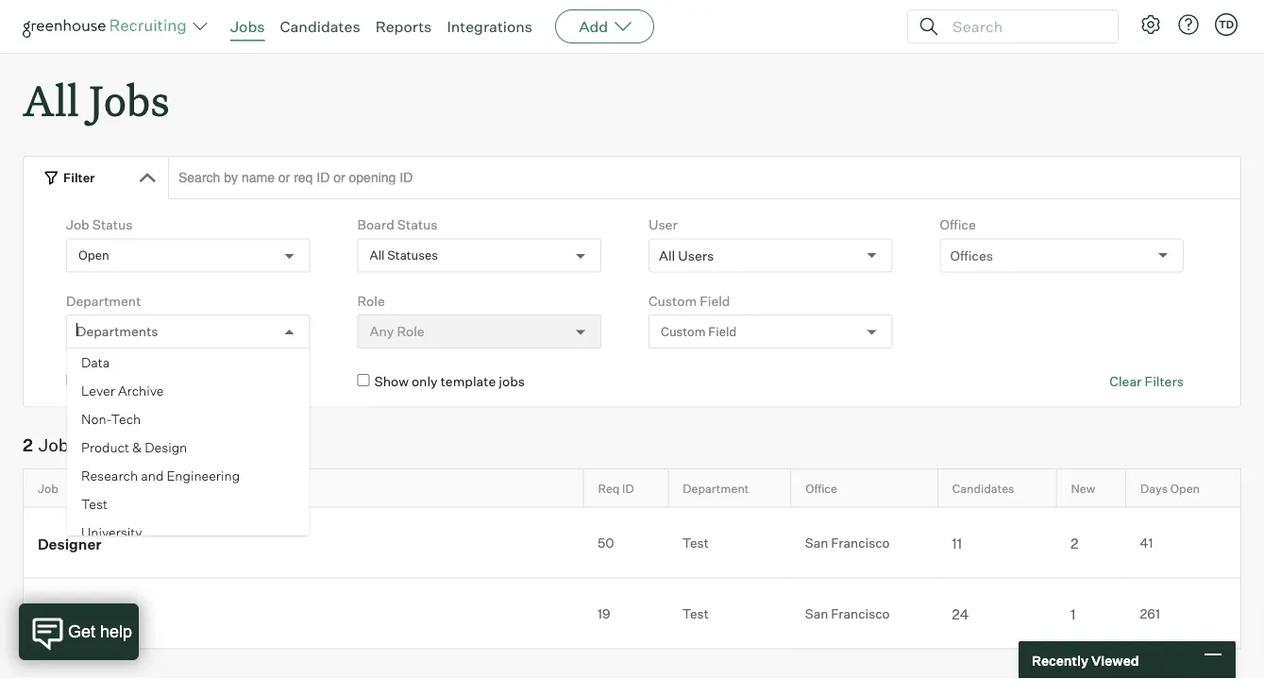 Task type: locate. For each thing, give the bounding box(es) containing it.
2 only from the left
[[412, 373, 438, 390]]

jobs link
[[230, 17, 265, 36]]

only for template
[[412, 373, 438, 390]]

1 francisco from the top
[[831, 535, 890, 551]]

all down board at the top
[[370, 248, 385, 263]]

1 san from the top
[[805, 535, 829, 551]]

filters
[[1145, 373, 1184, 390]]

td button
[[1212, 9, 1242, 40]]

san francisco for designer
[[805, 535, 890, 551]]

francisco
[[831, 535, 890, 551], [831, 606, 890, 622]]

0 vertical spatial test
[[81, 496, 108, 513]]

Search text field
[[948, 13, 1101, 40]]

candidates
[[280, 17, 360, 36], [953, 481, 1015, 496]]

all up the filter at the top of the page
[[23, 72, 79, 127]]

1 vertical spatial open
[[1171, 481, 1200, 496]]

1 vertical spatial san
[[805, 606, 829, 622]]

0 horizontal spatial all
[[23, 72, 79, 127]]

only
[[120, 373, 147, 390], [412, 373, 438, 390]]

0 horizontal spatial job
[[38, 481, 58, 496]]

1 vertical spatial candidates
[[953, 481, 1015, 496]]

only left template
[[412, 373, 438, 390]]

departments
[[76, 323, 158, 340]]

jobs for 2 jobs
[[39, 435, 78, 456]]

test right 50
[[683, 535, 709, 551]]

all jobs
[[23, 72, 170, 127]]

job down 2 jobs
[[38, 481, 58, 496]]

261
[[1140, 606, 1161, 622]]

0 horizontal spatial jobs
[[39, 435, 78, 456]]

job for job status
[[66, 216, 89, 233]]

1 vertical spatial francisco
[[831, 606, 890, 622]]

1 vertical spatial 2
[[1071, 535, 1079, 552]]

show right the show only template jobs option
[[374, 373, 409, 390]]

only right lever
[[120, 373, 147, 390]]

field
[[700, 292, 730, 309], [709, 324, 737, 339]]

non-
[[81, 411, 111, 428]]

jobs left candidates link
[[230, 17, 265, 36]]

archive
[[118, 383, 164, 399]]

0 horizontal spatial jobs
[[149, 373, 176, 390]]

jobs
[[149, 373, 176, 390], [499, 373, 525, 390]]

san for test
[[805, 606, 829, 622]]

statuses
[[387, 248, 438, 263]]

custom field down the users
[[661, 324, 737, 339]]

job for job
[[38, 481, 58, 496]]

None field
[[76, 316, 81, 348]]

test inside option
[[81, 496, 108, 513]]

1 vertical spatial custom
[[661, 324, 706, 339]]

1 status from the left
[[92, 216, 133, 233]]

19
[[598, 606, 610, 622]]

show down data
[[83, 373, 117, 390]]

1 horizontal spatial all
[[370, 248, 385, 263]]

test link
[[24, 603, 584, 624]]

all
[[23, 72, 79, 127], [659, 247, 675, 264], [370, 248, 385, 263]]

status down the filter at the top of the page
[[92, 216, 133, 233]]

custom field
[[649, 292, 730, 309], [661, 324, 737, 339]]

1 san francisco from the top
[[805, 535, 890, 551]]

recently
[[1032, 652, 1089, 668]]

user
[[649, 216, 678, 233]]

test for test
[[683, 606, 709, 622]]

11
[[952, 535, 962, 552]]

jobs right template
[[499, 373, 525, 390]]

2 horizontal spatial all
[[659, 247, 675, 264]]

department right id
[[683, 481, 749, 496]]

1 jobs from the left
[[149, 373, 176, 390]]

francisco for test
[[831, 606, 890, 622]]

0 horizontal spatial office
[[806, 481, 838, 496]]

show for show only jobs i'm following
[[83, 373, 117, 390]]

2 horizontal spatial jobs
[[230, 17, 265, 36]]

1 horizontal spatial job
[[66, 216, 89, 233]]

0 horizontal spatial 2
[[23, 435, 33, 456]]

Search by name or req ID or opening ID text field
[[168, 156, 1242, 199]]

job
[[66, 216, 89, 233], [38, 481, 58, 496]]

board
[[357, 216, 395, 233]]

24
[[952, 606, 969, 623]]

2 show from the left
[[374, 373, 409, 390]]

1 vertical spatial office
[[806, 481, 838, 496]]

1 horizontal spatial jobs
[[89, 72, 170, 127]]

department
[[66, 292, 141, 309], [683, 481, 749, 496]]

san
[[805, 535, 829, 551], [805, 606, 829, 622]]

2 left product
[[23, 435, 33, 456]]

req id
[[598, 481, 634, 496]]

Show only jobs I'm following checkbox
[[66, 374, 78, 386]]

2 for 2
[[1071, 535, 1079, 552]]

1 vertical spatial jobs
[[89, 72, 170, 127]]

test
[[81, 496, 108, 513], [683, 535, 709, 551], [683, 606, 709, 622]]

data
[[81, 354, 110, 371]]

1 only from the left
[[120, 373, 147, 390]]

24 link
[[938, 604, 1057, 624]]

only for jobs
[[120, 373, 147, 390]]

2 jobs
[[23, 435, 78, 456]]

0 horizontal spatial department
[[66, 292, 141, 309]]

product & design
[[81, 439, 187, 456]]

all for all jobs
[[23, 72, 79, 127]]

custom field down the all users option
[[649, 292, 730, 309]]

lever
[[81, 383, 115, 399]]

0 vertical spatial custom
[[649, 292, 697, 309]]

0 vertical spatial 2
[[23, 435, 33, 456]]

0 horizontal spatial only
[[120, 373, 147, 390]]

td button
[[1215, 13, 1238, 36]]

2 status from the left
[[397, 216, 438, 233]]

show
[[83, 373, 117, 390], [374, 373, 409, 390]]

jobs down greenhouse recruiting image
[[89, 72, 170, 127]]

2 vertical spatial jobs
[[39, 435, 78, 456]]

0 vertical spatial office
[[940, 216, 976, 233]]

0 vertical spatial job
[[66, 216, 89, 233]]

2 down new
[[1071, 535, 1079, 552]]

jobs left product
[[39, 435, 78, 456]]

product
[[81, 439, 129, 456]]

1 horizontal spatial only
[[412, 373, 438, 390]]

1 horizontal spatial status
[[397, 216, 438, 233]]

0 horizontal spatial status
[[92, 216, 133, 233]]

1 vertical spatial field
[[709, 324, 737, 339]]

1 vertical spatial test
[[683, 535, 709, 551]]

job down the filter at the top of the page
[[66, 216, 89, 233]]

1 horizontal spatial 2
[[1071, 535, 1079, 552]]

1 horizontal spatial show
[[374, 373, 409, 390]]

0 vertical spatial field
[[700, 292, 730, 309]]

0 horizontal spatial show
[[83, 373, 117, 390]]

&
[[132, 439, 142, 456]]

reports link
[[376, 17, 432, 36]]

2 jobs from the left
[[499, 373, 525, 390]]

0 horizontal spatial open
[[78, 248, 109, 263]]

filter
[[63, 170, 95, 185]]

all for all users
[[659, 247, 675, 264]]

test down research
[[81, 496, 108, 513]]

show only template jobs
[[374, 373, 525, 390]]

and
[[141, 468, 164, 484]]

0 vertical spatial jobs
[[230, 17, 265, 36]]

open down job status
[[78, 248, 109, 263]]

0 vertical spatial candidates
[[280, 17, 360, 36]]

test option
[[67, 490, 309, 519]]

0 vertical spatial francisco
[[831, 535, 890, 551]]

list box
[[67, 349, 309, 547]]

data option
[[67, 349, 309, 377]]

lever archive option
[[67, 377, 309, 405]]

all left the users
[[659, 247, 675, 264]]

clear filters
[[1110, 373, 1184, 390]]

1 vertical spatial department
[[683, 481, 749, 496]]

2 francisco from the top
[[831, 606, 890, 622]]

greenhouse recruiting image
[[23, 15, 193, 38]]

2 san from the top
[[805, 606, 829, 622]]

1 show from the left
[[83, 373, 117, 390]]

candidates up 11 link in the right bottom of the page
[[953, 481, 1015, 496]]

candidates right the jobs link
[[280, 17, 360, 36]]

custom
[[649, 292, 697, 309], [661, 324, 706, 339]]

all users option
[[659, 247, 714, 264]]

2
[[23, 435, 33, 456], [1071, 535, 1079, 552]]

all for all statuses
[[370, 248, 385, 263]]

0 vertical spatial san
[[805, 535, 829, 551]]

status
[[92, 216, 133, 233], [397, 216, 438, 233]]

open
[[78, 248, 109, 263], [1171, 481, 1200, 496]]

template
[[441, 373, 496, 390]]

status for board status
[[397, 216, 438, 233]]

1 horizontal spatial department
[[683, 481, 749, 496]]

0 vertical spatial san francisco
[[805, 535, 890, 551]]

1 vertical spatial job
[[38, 481, 58, 496]]

office
[[940, 216, 976, 233], [806, 481, 838, 496]]

users
[[678, 247, 714, 264]]

1 horizontal spatial jobs
[[499, 373, 525, 390]]

research and engineering option
[[67, 462, 309, 490]]

open right days
[[1171, 481, 1200, 496]]

test right 19 at bottom left
[[683, 606, 709, 622]]

days
[[1141, 481, 1168, 496]]

2 san francisco from the top
[[805, 606, 890, 622]]

add button
[[555, 9, 655, 43]]

jobs
[[230, 17, 265, 36], [89, 72, 170, 127], [39, 435, 78, 456]]

research
[[81, 468, 138, 484]]

jobs left i'm on the bottom
[[149, 373, 176, 390]]

2 link
[[1057, 533, 1126, 553]]

san francisco
[[805, 535, 890, 551], [805, 606, 890, 622]]

2 vertical spatial test
[[683, 606, 709, 622]]

td
[[1219, 18, 1234, 31]]

department up departments at the left of the page
[[66, 292, 141, 309]]

designer link
[[24, 532, 584, 553]]

1 vertical spatial san francisco
[[805, 606, 890, 622]]

status up the statuses
[[397, 216, 438, 233]]



Task type: describe. For each thing, give the bounding box(es) containing it.
research and engineering
[[81, 468, 240, 484]]

0 vertical spatial open
[[78, 248, 109, 263]]

req
[[598, 481, 620, 496]]

san for designer
[[805, 535, 829, 551]]

role
[[357, 292, 385, 309]]

Show only template jobs checkbox
[[357, 374, 370, 386]]

viewed
[[1092, 652, 1139, 668]]

show for show only template jobs
[[374, 373, 409, 390]]

all statuses
[[370, 248, 438, 263]]

following
[[200, 373, 256, 390]]

2 for 2 jobs
[[23, 435, 33, 456]]

configure image
[[1140, 13, 1163, 36]]

board status
[[357, 216, 438, 233]]

non-tech option
[[67, 405, 309, 434]]

all users
[[659, 247, 714, 264]]

41
[[1140, 535, 1153, 551]]

san francisco for test
[[805, 606, 890, 622]]

product & design option
[[67, 434, 309, 462]]

job status
[[66, 216, 133, 233]]

1 link
[[1057, 604, 1126, 624]]

clear filters link
[[1110, 372, 1184, 391]]

recently viewed
[[1032, 652, 1139, 668]]

design
[[145, 439, 187, 456]]

days open
[[1141, 481, 1200, 496]]

integrations
[[447, 17, 533, 36]]

designer
[[38, 534, 102, 553]]

candidates link
[[280, 17, 360, 36]]

offices
[[950, 247, 993, 264]]

new
[[1071, 481, 1096, 496]]

1 horizontal spatial open
[[1171, 481, 1200, 496]]

id
[[622, 481, 634, 496]]

integrations link
[[447, 17, 533, 36]]

50
[[598, 535, 614, 551]]

11 link
[[938, 533, 1057, 553]]

0 vertical spatial custom field
[[649, 292, 730, 309]]

i'm
[[178, 373, 197, 390]]

reports
[[376, 17, 432, 36]]

lever archive
[[81, 383, 164, 399]]

1 horizontal spatial office
[[940, 216, 976, 233]]

university
[[81, 524, 142, 541]]

0 horizontal spatial candidates
[[280, 17, 360, 36]]

tech
[[111, 411, 141, 428]]

1
[[1071, 606, 1076, 623]]

test for designer
[[683, 535, 709, 551]]

list box containing data
[[67, 349, 309, 547]]

1 horizontal spatial candidates
[[953, 481, 1015, 496]]

jobs for all jobs
[[89, 72, 170, 127]]

university option
[[67, 519, 309, 547]]

show only jobs i'm following
[[83, 373, 256, 390]]

francisco for designer
[[831, 535, 890, 551]]

non-tech
[[81, 411, 141, 428]]

test
[[38, 605, 78, 624]]

status for job status
[[92, 216, 133, 233]]

engineering
[[167, 468, 240, 484]]

add
[[579, 17, 608, 36]]

clear
[[1110, 373, 1142, 390]]

1 vertical spatial custom field
[[661, 324, 737, 339]]

0 vertical spatial department
[[66, 292, 141, 309]]



Task type: vqa. For each thing, say whether or not it's contained in the screenshot.
'Lever Archive' Option on the bottom left of page
yes



